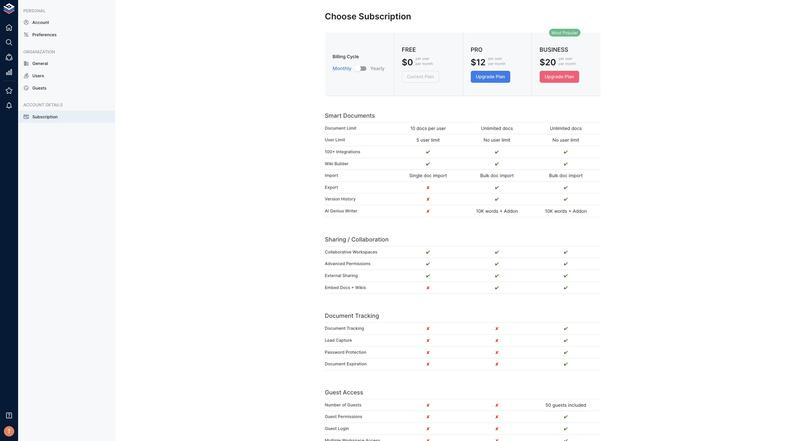 Task type: describe. For each thing, give the bounding box(es) containing it.
2 doc from the left
[[491, 173, 499, 178]]

document expiration
[[325, 361, 367, 367]]

1 vertical spatial tracking
[[347, 326, 364, 331]]

included
[[568, 402, 587, 408]]

wikis
[[355, 285, 366, 290]]

1 docs from the left
[[417, 125, 427, 131]]

month inside $0 per user per month
[[422, 61, 433, 66]]

0 horizontal spatial subscription
[[32, 114, 58, 119]]

preferences link
[[18, 29, 115, 41]]

2 upgrade plan button from the left
[[540, 71, 579, 83]]

access
[[343, 389, 363, 396]]

wiki builder
[[325, 161, 349, 166]]

3 docs from the left
[[572, 125, 582, 131]]

protection
[[346, 350, 367, 355]]

2 document tracking from the top
[[325, 326, 364, 331]]

50
[[546, 402, 551, 408]]

1 document tracking from the top
[[325, 313, 379, 319]]

/
[[348, 236, 350, 243]]

sharing / collaboration
[[325, 236, 389, 243]]

user inside $ 20 per user per month
[[566, 56, 573, 61]]

free
[[402, 46, 416, 53]]

1 no user limit from the left
[[484, 137, 511, 143]]

most
[[552, 30, 562, 35]]

personal
[[23, 8, 46, 13]]

account
[[23, 102, 44, 108]]

lead capture
[[325, 338, 352, 343]]

account
[[32, 20, 49, 25]]

2 limit from the left
[[502, 137, 511, 143]]

2 unlimited from the left
[[550, 125, 570, 131]]

guests link
[[18, 82, 115, 94]]

5 user limit
[[417, 137, 440, 143]]

1 unlimited from the left
[[481, 125, 502, 131]]

cycle
[[347, 54, 359, 59]]

password protection
[[325, 350, 367, 355]]

$0 per user per month
[[402, 56, 433, 67]]

2 import from the left
[[500, 173, 514, 178]]

3 import from the left
[[569, 173, 583, 178]]

integrations
[[336, 149, 360, 154]]

writer
[[345, 208, 357, 214]]

of
[[342, 402, 346, 408]]

single
[[410, 173, 423, 178]]

docs
[[340, 285, 350, 290]]

document limit
[[325, 125, 357, 131]]

10 docs per user
[[411, 125, 446, 131]]

advanced
[[325, 261, 345, 266]]

account details
[[23, 102, 63, 108]]

builder
[[335, 161, 349, 166]]

1 plan from the left
[[496, 74, 505, 79]]

subscription link
[[18, 110, 115, 123]]

2 10k from the left
[[545, 208, 553, 214]]

2 no from the left
[[553, 137, 559, 143]]

ai genius writer
[[325, 208, 357, 214]]

12
[[476, 57, 486, 67]]

permissions for ✘
[[338, 414, 362, 419]]

guest login
[[325, 426, 349, 431]]

embed
[[325, 285, 339, 290]]

documents
[[343, 112, 375, 119]]

yearly
[[370, 65, 385, 72]]

password
[[325, 350, 345, 355]]

1 document from the top
[[325, 125, 346, 131]]

billing
[[333, 54, 346, 59]]

t
[[7, 428, 11, 435]]

permissions for ✔
[[346, 261, 371, 266]]

1 limit from the left
[[431, 137, 440, 143]]

0 vertical spatial sharing
[[325, 236, 346, 243]]

workspaces
[[353, 249, 377, 255]]

version history
[[325, 197, 356, 202]]

user inside $ 12 per user per month
[[495, 56, 502, 61]]

4 document from the top
[[325, 361, 346, 367]]

popular
[[563, 30, 578, 35]]

collaboration
[[352, 236, 389, 243]]

5
[[417, 137, 419, 143]]

$0
[[402, 57, 413, 67]]

smart
[[325, 112, 342, 119]]

guest access
[[325, 389, 363, 396]]

import
[[325, 173, 338, 178]]

general link
[[18, 57, 115, 70]]

month for 12
[[495, 61, 506, 66]]

embed docs + wikis
[[325, 285, 366, 290]]

details
[[46, 102, 63, 108]]

general
[[32, 61, 48, 66]]

billing cycle
[[333, 54, 359, 59]]

$ 20 per user per month
[[540, 56, 576, 67]]

100+
[[325, 149, 335, 154]]

2 bulk doc import from the left
[[549, 173, 583, 178]]

1 10k from the left
[[476, 208, 484, 214]]

capture
[[336, 338, 352, 343]]

lead
[[325, 338, 335, 343]]

business
[[540, 46, 569, 53]]

1 no from the left
[[484, 137, 490, 143]]



Task type: vqa. For each thing, say whether or not it's contained in the screenshot.


Task type: locate. For each thing, give the bounding box(es) containing it.
choose subscription
[[325, 11, 411, 21]]

1 horizontal spatial addon
[[573, 208, 587, 214]]

guests
[[553, 402, 567, 408]]

1 doc from the left
[[424, 173, 432, 178]]

1 horizontal spatial 10k words + addon
[[545, 208, 587, 214]]

plan down $ 12 per user per month
[[496, 74, 505, 79]]

external
[[325, 273, 341, 278]]

month inside $ 20 per user per month
[[566, 61, 576, 66]]

3 document from the top
[[325, 326, 346, 331]]

expiration
[[347, 361, 367, 367]]

1 horizontal spatial import
[[500, 173, 514, 178]]

$ 12 per user per month
[[471, 56, 506, 67]]

10
[[411, 125, 416, 131]]

single doc import
[[410, 173, 447, 178]]

✔
[[426, 149, 430, 155], [495, 149, 499, 155], [564, 149, 568, 155], [426, 161, 430, 166], [495, 161, 499, 166], [564, 161, 568, 166], [495, 185, 499, 190], [564, 185, 568, 190], [495, 197, 499, 202], [564, 197, 568, 202], [426, 249, 430, 255], [495, 249, 499, 255], [564, 249, 568, 255], [426, 261, 430, 267], [495, 261, 499, 267], [564, 261, 568, 267], [426, 273, 430, 279], [495, 273, 499, 279], [564, 273, 568, 279], [495, 285, 499, 290], [564, 285, 568, 290], [564, 326, 568, 331], [564, 338, 568, 343], [564, 350, 568, 355], [564, 361, 568, 367], [564, 414, 568, 420], [564, 426, 568, 432]]

1 vertical spatial permissions
[[338, 414, 362, 419]]

1 upgrade from the left
[[476, 74, 495, 79]]

1 horizontal spatial plan
[[565, 74, 574, 79]]

2 addon from the left
[[573, 208, 587, 214]]

3 month from the left
[[566, 61, 576, 66]]

2 docs from the left
[[503, 125, 513, 131]]

sharing down the advanced permissions
[[343, 273, 358, 278]]

limit for 10 docs per user
[[347, 125, 357, 131]]

0 vertical spatial limit
[[347, 125, 357, 131]]

1 upgrade plan button from the left
[[471, 71, 510, 83]]

0 horizontal spatial $
[[471, 57, 476, 67]]

0 horizontal spatial no
[[484, 137, 490, 143]]

1 horizontal spatial bulk doc import
[[549, 173, 583, 178]]

0 horizontal spatial unlimited
[[481, 125, 502, 131]]

history
[[341, 197, 356, 202]]

2 horizontal spatial limit
[[571, 137, 580, 143]]

sharing
[[325, 236, 346, 243], [343, 273, 358, 278]]

upgrade down $ 12 per user per month
[[476, 74, 495, 79]]

permissions
[[346, 261, 371, 266], [338, 414, 362, 419]]

1 horizontal spatial +
[[500, 208, 503, 214]]

1 horizontal spatial no user limit
[[553, 137, 580, 143]]

organization
[[23, 49, 55, 54]]

0 horizontal spatial 10k
[[476, 208, 484, 214]]

tracking up capture
[[347, 326, 364, 331]]

sharing up 'collaborative'
[[325, 236, 346, 243]]

1 addon from the left
[[504, 208, 518, 214]]

0 horizontal spatial limit
[[431, 137, 440, 143]]

2 horizontal spatial import
[[569, 173, 583, 178]]

0 horizontal spatial bulk
[[480, 173, 490, 178]]

upgrade plan
[[476, 74, 505, 79], [545, 74, 574, 79]]

document
[[325, 125, 346, 131], [325, 313, 354, 319], [325, 326, 346, 331], [325, 361, 346, 367]]

guest for guest access
[[325, 389, 342, 396]]

plan
[[496, 74, 505, 79], [565, 74, 574, 79]]

2 upgrade from the left
[[545, 74, 564, 79]]

1 guest from the top
[[325, 389, 342, 396]]

upgrade down 20
[[545, 74, 564, 79]]

1 vertical spatial guest
[[325, 414, 337, 419]]

advanced permissions
[[325, 261, 371, 266]]

limit for 5 user limit
[[336, 137, 345, 142]]

1 horizontal spatial upgrade plan button
[[540, 71, 579, 83]]

per
[[416, 56, 421, 61], [488, 56, 494, 61], [559, 56, 565, 61], [416, 61, 421, 66], [488, 61, 494, 66], [559, 61, 565, 66], [428, 125, 436, 131]]

upgrade plan for 1st upgrade plan button
[[476, 74, 505, 79]]

1 10k words + addon from the left
[[476, 208, 518, 214]]

ai
[[325, 208, 329, 214]]

$
[[471, 57, 476, 67], [540, 57, 545, 67]]

2 10k words + addon from the left
[[545, 208, 587, 214]]

guest for guest permissions
[[325, 414, 337, 419]]

smart documents
[[325, 112, 375, 119]]

permissions down workspaces
[[346, 261, 371, 266]]

0 horizontal spatial +
[[351, 285, 354, 290]]

limit down the smart documents
[[347, 125, 357, 131]]

1 horizontal spatial docs
[[503, 125, 513, 131]]

month right 20
[[566, 61, 576, 66]]

1 unlimited docs from the left
[[481, 125, 513, 131]]

$ inside $ 20 per user per month
[[540, 57, 545, 67]]

month right the 12
[[495, 61, 506, 66]]

3 limit from the left
[[571, 137, 580, 143]]

month
[[422, 61, 433, 66], [495, 61, 506, 66], [566, 61, 576, 66]]

3 guest from the top
[[325, 426, 337, 431]]

2 horizontal spatial docs
[[572, 125, 582, 131]]

wiki
[[325, 161, 334, 166]]

monthly
[[333, 65, 352, 72]]

no
[[484, 137, 490, 143], [553, 137, 559, 143]]

2 plan from the left
[[565, 74, 574, 79]]

0 horizontal spatial upgrade
[[476, 74, 495, 79]]

100+ integrations
[[325, 149, 360, 154]]

1 vertical spatial limit
[[336, 137, 345, 142]]

1 horizontal spatial unlimited docs
[[550, 125, 582, 131]]

guest permissions
[[325, 414, 362, 419]]

1 bulk from the left
[[480, 173, 490, 178]]

1 horizontal spatial limit
[[347, 125, 357, 131]]

2 no user limit from the left
[[553, 137, 580, 143]]

0 horizontal spatial unlimited docs
[[481, 125, 513, 131]]

2 bulk from the left
[[549, 173, 558, 178]]

1 vertical spatial subscription
[[32, 114, 58, 119]]

0 horizontal spatial bulk doc import
[[480, 173, 514, 178]]

user
[[325, 137, 334, 142]]

3 doc from the left
[[560, 173, 568, 178]]

no user limit
[[484, 137, 511, 143], [553, 137, 580, 143]]

guest left login
[[325, 426, 337, 431]]

1 month from the left
[[422, 61, 433, 66]]

1 $ from the left
[[471, 57, 476, 67]]

login
[[338, 426, 349, 431]]

preferences
[[32, 32, 57, 37]]

guests right of
[[347, 402, 362, 408]]

$ inside $ 12 per user per month
[[471, 57, 476, 67]]

pro
[[471, 46, 483, 53]]

1 horizontal spatial upgrade plan
[[545, 74, 574, 79]]

1 words from the left
[[486, 208, 499, 214]]

50 guests included
[[546, 402, 587, 408]]

user inside $0 per user per month
[[422, 56, 430, 61]]

0 vertical spatial document tracking
[[325, 313, 379, 319]]

2 guest from the top
[[325, 414, 337, 419]]

$ down business
[[540, 57, 545, 67]]

account link
[[18, 16, 115, 29]]

number
[[325, 402, 341, 408]]

addon
[[504, 208, 518, 214], [573, 208, 587, 214]]

month inside $ 12 per user per month
[[495, 61, 506, 66]]

0 horizontal spatial limit
[[336, 137, 345, 142]]

collaborative workspaces
[[325, 249, 377, 255]]

export
[[325, 185, 338, 190]]

limit
[[431, 137, 440, 143], [502, 137, 511, 143], [571, 137, 580, 143]]

2 unlimited docs from the left
[[550, 125, 582, 131]]

1 upgrade plan from the left
[[476, 74, 505, 79]]

number of guests
[[325, 402, 362, 408]]

1 horizontal spatial bulk
[[549, 173, 558, 178]]

0 vertical spatial guest
[[325, 389, 342, 396]]

0 horizontal spatial plan
[[496, 74, 505, 79]]

upgrade plan button
[[471, 71, 510, 83], [540, 71, 579, 83]]

0 horizontal spatial no user limit
[[484, 137, 511, 143]]

2 words from the left
[[554, 208, 568, 214]]

0 horizontal spatial import
[[433, 173, 447, 178]]

✘
[[427, 185, 430, 190], [427, 197, 430, 202], [427, 208, 430, 214], [427, 285, 430, 290], [427, 326, 430, 331], [496, 326, 499, 331], [427, 338, 430, 343], [496, 338, 499, 343], [427, 350, 430, 355], [496, 350, 499, 355], [427, 361, 430, 367], [496, 361, 499, 367], [427, 402, 430, 408], [496, 402, 499, 408], [427, 414, 430, 420], [496, 414, 499, 420], [427, 426, 430, 432], [496, 426, 499, 432]]

bulk doc import
[[480, 173, 514, 178], [549, 173, 583, 178]]

1 import from the left
[[433, 173, 447, 178]]

2 $ from the left
[[540, 57, 545, 67]]

guest for guest login
[[325, 426, 337, 431]]

2 horizontal spatial +
[[569, 208, 572, 214]]

upgrade plan button down $ 20 per user per month
[[540, 71, 579, 83]]

10k
[[476, 208, 484, 214], [545, 208, 553, 214]]

upgrade for 1st upgrade plan button
[[476, 74, 495, 79]]

users
[[32, 73, 44, 78]]

words
[[486, 208, 499, 214], [554, 208, 568, 214]]

guest down number at the bottom
[[325, 414, 337, 419]]

month right '$0'
[[422, 61, 433, 66]]

import
[[433, 173, 447, 178], [500, 173, 514, 178], [569, 173, 583, 178]]

1 vertical spatial document tracking
[[325, 326, 364, 331]]

1 vertical spatial sharing
[[343, 273, 358, 278]]

1 horizontal spatial subscription
[[359, 11, 411, 21]]

2 upgrade plan from the left
[[545, 74, 574, 79]]

upgrade plan for 2nd upgrade plan button from the left
[[545, 74, 574, 79]]

1 horizontal spatial upgrade
[[545, 74, 564, 79]]

10k words + addon
[[476, 208, 518, 214], [545, 208, 587, 214]]

1 horizontal spatial guests
[[347, 402, 362, 408]]

users link
[[18, 70, 115, 82]]

genius
[[330, 208, 344, 214]]

limit
[[347, 125, 357, 131], [336, 137, 345, 142]]

choose
[[325, 11, 357, 21]]

guests
[[32, 85, 47, 91], [347, 402, 362, 408]]

upgrade plan button down $ 12 per user per month
[[471, 71, 510, 83]]

0 vertical spatial guests
[[32, 85, 47, 91]]

0 horizontal spatial 10k words + addon
[[476, 208, 518, 214]]

user
[[422, 56, 430, 61], [495, 56, 502, 61], [566, 56, 573, 61], [437, 125, 446, 131], [421, 137, 430, 143], [491, 137, 501, 143], [560, 137, 570, 143]]

1 horizontal spatial limit
[[502, 137, 511, 143]]

version
[[325, 197, 340, 202]]

plan down $ 20 per user per month
[[565, 74, 574, 79]]

$ for 20
[[540, 57, 545, 67]]

upgrade plan down $ 12 per user per month
[[476, 74, 505, 79]]

2 document from the top
[[325, 313, 354, 319]]

2 horizontal spatial doc
[[560, 173, 568, 178]]

0 horizontal spatial words
[[486, 208, 499, 214]]

1 horizontal spatial unlimited
[[550, 125, 570, 131]]

0 horizontal spatial upgrade plan button
[[471, 71, 510, 83]]

2 month from the left
[[495, 61, 506, 66]]

0 vertical spatial subscription
[[359, 11, 411, 21]]

permissions down of
[[338, 414, 362, 419]]

1 bulk doc import from the left
[[480, 173, 514, 178]]

1 horizontal spatial $
[[540, 57, 545, 67]]

tracking down the wikis
[[355, 313, 379, 319]]

guests down the users
[[32, 85, 47, 91]]

docs
[[417, 125, 427, 131], [503, 125, 513, 131], [572, 125, 582, 131]]

0 vertical spatial permissions
[[346, 261, 371, 266]]

1 horizontal spatial 10k
[[545, 208, 553, 214]]

0 horizontal spatial guests
[[32, 85, 47, 91]]

external sharing
[[325, 273, 358, 278]]

$ down pro
[[471, 57, 476, 67]]

user limit
[[325, 137, 345, 142]]

2 horizontal spatial month
[[566, 61, 576, 66]]

doc
[[424, 173, 432, 178], [491, 173, 499, 178], [560, 173, 568, 178]]

upgrade plan down $ 20 per user per month
[[545, 74, 574, 79]]

0 horizontal spatial upgrade plan
[[476, 74, 505, 79]]

month for 20
[[566, 61, 576, 66]]

0 vertical spatial tracking
[[355, 313, 379, 319]]

guest up number at the bottom
[[325, 389, 342, 396]]

0 horizontal spatial month
[[422, 61, 433, 66]]

upgrade for 2nd upgrade plan button from the left
[[545, 74, 564, 79]]

limit right user
[[336, 137, 345, 142]]

1 horizontal spatial month
[[495, 61, 506, 66]]

collaborative
[[325, 249, 352, 255]]

$ for 12
[[471, 57, 476, 67]]

1 horizontal spatial doc
[[491, 173, 499, 178]]

20
[[545, 57, 556, 67]]

2 vertical spatial guest
[[325, 426, 337, 431]]

1 horizontal spatial words
[[554, 208, 568, 214]]

0 horizontal spatial docs
[[417, 125, 427, 131]]

upgrade
[[476, 74, 495, 79], [545, 74, 564, 79]]

t button
[[2, 424, 16, 439]]

1 vertical spatial guests
[[347, 402, 362, 408]]

0 horizontal spatial doc
[[424, 173, 432, 178]]

guest
[[325, 389, 342, 396], [325, 414, 337, 419], [325, 426, 337, 431]]

0 horizontal spatial addon
[[504, 208, 518, 214]]

1 horizontal spatial no
[[553, 137, 559, 143]]

most popular
[[552, 30, 578, 35]]



